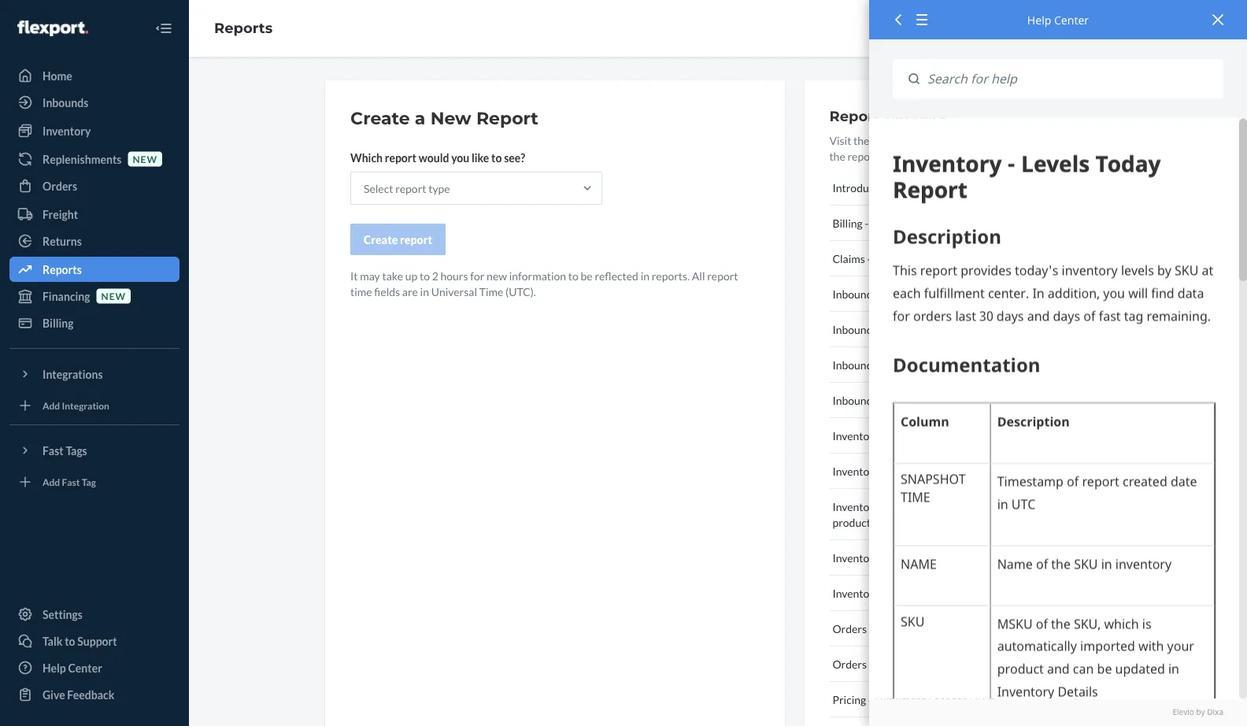 Task type: vqa. For each thing, say whether or not it's contained in the screenshot.
leftmost your
no



Task type: describe. For each thing, give the bounding box(es) containing it.
column
[[901, 149, 937, 163]]

monthly
[[886, 323, 927, 336]]

fast tags
[[43, 444, 87, 457]]

pricing
[[833, 693, 867, 706]]

all inside button
[[875, 622, 889, 635]]

it
[[351, 269, 358, 282]]

- for billing - credits report
[[865, 216, 869, 230]]

freight link
[[9, 202, 180, 227]]

1 claims from the left
[[833, 252, 866, 265]]

1 horizontal spatial reports link
[[214, 19, 273, 37]]

report for billing - credits report
[[909, 216, 943, 230]]

inbounds for inbounds - monthly reconciliation
[[833, 323, 878, 336]]

articles
[[944, 134, 979, 147]]

and inside visit these help center articles to get a description of the report and column details.
[[881, 149, 899, 163]]

orders link
[[9, 173, 180, 199]]

be
[[581, 269, 593, 282]]

fefo for (all
[[968, 464, 995, 478]]

help center inside "link"
[[43, 661, 102, 675]]

add for add fast tag
[[43, 476, 60, 488]]

2 vertical spatial reconciliation
[[953, 393, 1022, 407]]

integrations
[[43, 367, 103, 381]]

- for inbounds - monthly reconciliation
[[880, 323, 884, 336]]

elevio by dixa
[[1173, 707, 1224, 718]]

inventory for inventory - lot tracking and fefo (single product)
[[833, 500, 880, 513]]

inventory - levels today button
[[830, 418, 1086, 454]]

- for orders - all orders
[[869, 622, 873, 635]]

which report would you like to see?
[[351, 151, 526, 164]]

would
[[419, 151, 449, 164]]

inbounds - shipping plan reconciliation button
[[830, 383, 1086, 418]]

inbounds - monthly reconciliation button
[[830, 312, 1086, 347]]

elevio by dixa link
[[893, 707, 1224, 718]]

pricing - fulfillment fees for skus button
[[830, 682, 1086, 718]]

0 vertical spatial a
[[415, 108, 426, 129]]

billing link
[[9, 310, 180, 336]]

(single
[[997, 500, 1029, 513]]

1 vertical spatial in
[[420, 285, 429, 298]]

add fast tag
[[43, 476, 96, 488]]

introduction to reporting
[[833, 181, 957, 194]]

add fast tag link
[[9, 469, 180, 495]]

- for inventory - levels today
[[882, 429, 886, 442]]

products)
[[1014, 464, 1060, 478]]

create report button
[[351, 224, 446, 255]]

returns
[[43, 234, 82, 248]]

1 horizontal spatial report
[[830, 107, 881, 124]]

orders for orders - shipments
[[833, 657, 867, 671]]

inventory - units in long term storage
[[833, 551, 1017, 564]]

center inside visit these help center articles to get a description of the report and column details.
[[908, 134, 942, 147]]

new inside it may take up to 2 hours for new information to be reflected in reports. all report time fields are in universal time (utc).
[[487, 269, 507, 282]]

a inside visit these help center articles to get a description of the report and column details.
[[1011, 134, 1017, 147]]

for inside it may take up to 2 hours for new information to be reflected in reports. all report time fields are in universal time (utc).
[[470, 269, 485, 282]]

information
[[509, 269, 566, 282]]

billing for billing - credits report
[[833, 216, 863, 230]]

today
[[920, 429, 949, 442]]

give feedback
[[43, 688, 115, 701]]

new for replenishments
[[133, 153, 158, 165]]

skus
[[970, 693, 996, 706]]

introduction to reporting button
[[830, 170, 1086, 206]]

fast inside dropdown button
[[43, 444, 64, 457]]

0 horizontal spatial reports link
[[9, 257, 180, 282]]

may
[[360, 269, 380, 282]]

are
[[402, 285, 418, 298]]

reconciliation for inbounds - monthly reconciliation
[[929, 323, 998, 336]]

units
[[888, 551, 914, 564]]

fefo for (single
[[968, 500, 995, 513]]

- for inbounds - inventory reconciliation
[[880, 287, 884, 301]]

get
[[994, 134, 1009, 147]]

glossary
[[885, 107, 948, 124]]

inventory - lot tracking and fefo (all products)
[[833, 464, 1060, 478]]

new
[[431, 108, 472, 129]]

inbounds for inbounds - inventory reconciliation
[[833, 287, 878, 301]]

- for inventory - units in long term storage
[[882, 551, 886, 564]]

orders - all orders
[[833, 622, 925, 635]]

plan
[[930, 393, 951, 407]]

reporting
[[908, 181, 957, 194]]

talk
[[43, 635, 63, 648]]

feedback
[[67, 688, 115, 701]]

flexport logo image
[[17, 20, 88, 36]]

talk to support
[[43, 635, 117, 648]]

- for claims - claims submitted
[[868, 252, 872, 265]]

inbounds - packages button
[[830, 347, 1086, 383]]

help center link
[[9, 655, 180, 681]]

select report type
[[364, 182, 450, 195]]

report inside visit these help center articles to get a description of the report and column details.
[[848, 149, 879, 163]]

reconciliation for inbounds - inventory reconciliation
[[935, 287, 1004, 301]]

integration
[[62, 400, 109, 411]]

take
[[382, 269, 403, 282]]

details
[[882, 586, 916, 600]]

tracking for (single
[[906, 500, 945, 513]]

2
[[432, 269, 439, 282]]

settings
[[43, 608, 83, 621]]

2 claims from the left
[[874, 252, 906, 265]]

inbounds - packages
[[833, 358, 931, 371]]

inventory - lot tracking and fefo (single product) button
[[830, 489, 1086, 540]]

inventory - units in long term storage button
[[830, 540, 1086, 576]]

replenishments
[[43, 152, 122, 166]]

billing for billing
[[43, 316, 74, 330]]

inventory for inventory
[[43, 124, 91, 137]]

inventory - lot tracking and fefo (single product)
[[833, 500, 1029, 529]]

billing - credits report
[[833, 216, 943, 230]]

for inside button
[[953, 693, 967, 706]]

create for create report
[[364, 233, 398, 246]]

like
[[472, 151, 489, 164]]

to left '2'
[[420, 269, 430, 282]]

2 horizontal spatial help
[[1028, 12, 1052, 27]]

inbounds - inventory reconciliation
[[833, 287, 1004, 301]]

fields
[[374, 285, 400, 298]]

- for pricing - fulfillment fees for skus
[[869, 693, 873, 706]]

inventory link
[[9, 118, 180, 143]]

tags
[[66, 444, 87, 457]]

you
[[451, 151, 470, 164]]

1 vertical spatial fast
[[62, 476, 80, 488]]

help inside visit these help center articles to get a description of the report and column details.
[[883, 134, 906, 147]]

inbounds - monthly reconciliation
[[833, 323, 998, 336]]

0 vertical spatial reports
[[214, 19, 273, 37]]

to right like
[[492, 151, 502, 164]]

long
[[927, 551, 951, 564]]

storage inside inventory - units in long term storage button
[[979, 551, 1017, 564]]



Task type: locate. For each thing, give the bounding box(es) containing it.
add
[[43, 400, 60, 411], [43, 476, 60, 488]]

fefo inside inventory - lot tracking and fefo (single product)
[[968, 500, 995, 513]]

inventory for inventory - units in long term storage
[[833, 551, 880, 564]]

storage right reserve
[[966, 586, 1003, 600]]

product)
[[833, 516, 874, 529]]

help up the search search box
[[1028, 12, 1052, 27]]

for right fees in the right of the page
[[953, 693, 967, 706]]

fast
[[43, 444, 64, 457], [62, 476, 80, 488]]

the
[[830, 149, 846, 163]]

tag
[[82, 476, 96, 488]]

and down inventory - lot tracking and fefo (all products) button
[[948, 500, 965, 513]]

2 horizontal spatial new
[[487, 269, 507, 282]]

1 vertical spatial for
[[953, 693, 967, 706]]

- right pricing
[[869, 693, 873, 706]]

0 horizontal spatial center
[[68, 661, 102, 675]]

help up give
[[43, 661, 66, 675]]

storage right 'term' at the right bottom of page
[[979, 551, 1017, 564]]

it may take up to 2 hours for new information to be reflected in reports. all report time fields are in universal time (utc).
[[351, 269, 739, 298]]

inventory for inventory - levels today
[[833, 429, 880, 442]]

0 vertical spatial fefo
[[968, 464, 995, 478]]

2 vertical spatial in
[[916, 551, 925, 564]]

in right "are"
[[420, 285, 429, 298]]

introduction
[[833, 181, 894, 194]]

fees
[[929, 693, 951, 706]]

orders up freight
[[43, 179, 77, 193]]

1 fefo from the top
[[968, 464, 995, 478]]

1 vertical spatial create
[[364, 233, 398, 246]]

(all
[[997, 464, 1012, 478]]

see?
[[504, 151, 526, 164]]

and for inventory - lot tracking and fefo (all products)
[[948, 464, 965, 478]]

Search search field
[[920, 59, 1224, 99]]

to
[[981, 134, 992, 147], [492, 151, 502, 164], [896, 181, 906, 194], [420, 269, 430, 282], [569, 269, 579, 282], [65, 635, 75, 648]]

2 vertical spatial help
[[43, 661, 66, 675]]

help inside "link"
[[43, 661, 66, 675]]

billing - credits report button
[[830, 206, 1086, 241]]

in inside inventory - units in long term storage button
[[916, 551, 925, 564]]

new for financing
[[101, 290, 126, 302]]

new up 'time'
[[487, 269, 507, 282]]

(utc).
[[506, 285, 536, 298]]

term
[[953, 551, 977, 564]]

inventory left levels
[[833, 429, 880, 442]]

lot for inventory - lot tracking and fefo (single product)
[[888, 500, 904, 513]]

0 vertical spatial all
[[692, 269, 705, 282]]

1 horizontal spatial for
[[953, 693, 967, 706]]

to left be at the left top of page
[[569, 269, 579, 282]]

report inside it may take up to 2 hours for new information to be reflected in reports. all report time fields are in universal time (utc).
[[708, 269, 739, 282]]

inventory inside the inventory details - reserve storage 'button'
[[833, 586, 880, 600]]

0 horizontal spatial a
[[415, 108, 426, 129]]

inbounds up inbounds - packages
[[833, 323, 878, 336]]

0 horizontal spatial new
[[101, 290, 126, 302]]

storage
[[979, 551, 1017, 564], [966, 586, 1003, 600]]

1 vertical spatial center
[[908, 134, 942, 147]]

- inside button
[[865, 216, 869, 230]]

inbounds for inbounds - packages
[[833, 358, 878, 371]]

inbounds for inbounds - shipping plan reconciliation
[[833, 393, 878, 407]]

- left shipping
[[880, 393, 884, 407]]

0 vertical spatial billing
[[833, 216, 863, 230]]

reconciliation inside button
[[929, 323, 998, 336]]

for
[[470, 269, 485, 282], [953, 693, 967, 706]]

0 horizontal spatial report
[[477, 108, 539, 129]]

a
[[415, 108, 426, 129], [1011, 134, 1017, 147]]

create up which
[[351, 108, 410, 129]]

1 horizontal spatial a
[[1011, 134, 1017, 147]]

and left column
[[881, 149, 899, 163]]

help
[[1028, 12, 1052, 27], [883, 134, 906, 147], [43, 661, 66, 675]]

report up up
[[400, 233, 433, 246]]

in left long
[[916, 551, 925, 564]]

1 vertical spatial storage
[[966, 586, 1003, 600]]

hours
[[441, 269, 468, 282]]

1 vertical spatial and
[[948, 464, 965, 478]]

inventory inside inventory - lot tracking and fefo (all products) button
[[833, 464, 880, 478]]

create up may
[[364, 233, 398, 246]]

fulfillment
[[875, 693, 927, 706]]

reconciliation down claims - claims submitted 'button'
[[935, 287, 1004, 301]]

inventory for inventory - lot tracking and fefo (all products)
[[833, 464, 880, 478]]

0 vertical spatial and
[[881, 149, 899, 163]]

1 vertical spatial reports
[[43, 263, 82, 276]]

report left type
[[396, 182, 427, 195]]

lot up units on the right bottom of the page
[[888, 500, 904, 513]]

create inside button
[[364, 233, 398, 246]]

fast tags button
[[9, 438, 180, 463]]

create a new report
[[351, 108, 539, 129]]

freight
[[43, 208, 78, 221]]

to inside button
[[65, 635, 75, 648]]

1 horizontal spatial help center
[[1028, 12, 1090, 27]]

all
[[692, 269, 705, 282], [875, 622, 889, 635]]

shipments
[[875, 657, 926, 671]]

close navigation image
[[154, 19, 173, 38]]

lot
[[888, 464, 904, 478], [888, 500, 904, 513]]

report for create a new report
[[477, 108, 539, 129]]

in left reports.
[[641, 269, 650, 282]]

1 horizontal spatial in
[[641, 269, 650, 282]]

storage inside the inventory details - reserve storage 'button'
[[966, 586, 1003, 600]]

0 horizontal spatial for
[[470, 269, 485, 282]]

center down talk to support
[[68, 661, 102, 675]]

inbounds inside 'inbounds - shipping plan reconciliation' button
[[833, 393, 878, 407]]

2 horizontal spatial in
[[916, 551, 925, 564]]

lot for inventory - lot tracking and fefo (all products)
[[888, 464, 904, 478]]

1 horizontal spatial reports
[[214, 19, 273, 37]]

support
[[77, 635, 117, 648]]

1 vertical spatial new
[[487, 269, 507, 282]]

to inside button
[[896, 181, 906, 194]]

1 horizontal spatial claims
[[874, 252, 906, 265]]

0 horizontal spatial help center
[[43, 661, 102, 675]]

0 vertical spatial create
[[351, 108, 410, 129]]

help center up the search search box
[[1028, 12, 1090, 27]]

1 vertical spatial reconciliation
[[929, 323, 998, 336]]

1 tracking from the top
[[906, 464, 945, 478]]

reflected
[[595, 269, 639, 282]]

lot inside inventory - lot tracking and fefo (single product)
[[888, 500, 904, 513]]

0 horizontal spatial all
[[692, 269, 705, 282]]

lot down inventory - levels today
[[888, 464, 904, 478]]

0 vertical spatial fast
[[43, 444, 64, 457]]

0 horizontal spatial help
[[43, 661, 66, 675]]

inventory - levels today
[[833, 429, 949, 442]]

description
[[1019, 134, 1074, 147]]

center up the search search box
[[1055, 12, 1090, 27]]

- up orders - shipments
[[869, 622, 873, 635]]

0 vertical spatial help center
[[1028, 12, 1090, 27]]

1 vertical spatial all
[[875, 622, 889, 635]]

inventory up orders - all orders
[[833, 586, 880, 600]]

inbounds inside inbounds link
[[43, 96, 88, 109]]

help center up the "give feedback" on the left
[[43, 661, 102, 675]]

reports.
[[652, 269, 690, 282]]

universal
[[431, 285, 477, 298]]

- for inbounds - shipping plan reconciliation
[[880, 393, 884, 407]]

create for create a new report
[[351, 108, 410, 129]]

lot inside inventory - lot tracking and fefo (all products) button
[[888, 464, 904, 478]]

which
[[351, 151, 383, 164]]

inbounds - shipping plan reconciliation
[[833, 393, 1022, 407]]

2 horizontal spatial report
[[909, 216, 943, 230]]

fast left tag
[[62, 476, 80, 488]]

- right details
[[919, 586, 922, 600]]

inventory - lot tracking and fefo (all products) button
[[830, 454, 1086, 489]]

dixa
[[1208, 707, 1224, 718]]

inventory inside inbounds - inventory reconciliation button
[[886, 287, 933, 301]]

help down report glossary
[[883, 134, 906, 147]]

1 vertical spatial lot
[[888, 500, 904, 513]]

report
[[830, 107, 881, 124], [477, 108, 539, 129], [909, 216, 943, 230]]

inbounds inside inbounds - monthly reconciliation button
[[833, 323, 878, 336]]

inbounds inside inbounds - inventory reconciliation button
[[833, 287, 878, 301]]

reports link
[[214, 19, 273, 37], [9, 257, 180, 282]]

2 vertical spatial new
[[101, 290, 126, 302]]

a left new
[[415, 108, 426, 129]]

center up column
[[908, 134, 942, 147]]

to inside visit these help center articles to get a description of the report and column details.
[[981, 134, 992, 147]]

billing down introduction
[[833, 216, 863, 230]]

inventory inside inventory - lot tracking and fefo (single product)
[[833, 500, 880, 513]]

1 horizontal spatial all
[[875, 622, 889, 635]]

talk to support button
[[9, 629, 180, 654]]

1 vertical spatial tracking
[[906, 500, 945, 513]]

- for inventory - lot tracking and fefo (all products)
[[882, 464, 886, 478]]

and for inventory - lot tracking and fefo (single product)
[[948, 500, 965, 513]]

inbounds down inbounds - packages
[[833, 393, 878, 407]]

report up see?
[[477, 108, 539, 129]]

orders up shipments
[[891, 622, 925, 635]]

these
[[854, 134, 881, 147]]

select
[[364, 182, 393, 195]]

orders up orders - shipments
[[833, 622, 867, 635]]

2 vertical spatial center
[[68, 661, 102, 675]]

inbounds link
[[9, 90, 180, 115]]

shipping
[[886, 393, 928, 407]]

0 vertical spatial for
[[470, 269, 485, 282]]

0 vertical spatial help
[[1028, 12, 1052, 27]]

fast left 'tags'
[[43, 444, 64, 457]]

all up orders - shipments
[[875, 622, 889, 635]]

to right talk
[[65, 635, 75, 648]]

tracking inside inventory - lot tracking and fefo (single product)
[[906, 500, 945, 513]]

inventory up replenishments at the left top
[[43, 124, 91, 137]]

1 horizontal spatial new
[[133, 153, 158, 165]]

- left shipments
[[869, 657, 873, 671]]

home link
[[9, 63, 180, 88]]

inventory details - reserve storage button
[[830, 576, 1086, 611]]

settings link
[[9, 602, 180, 627]]

report down reporting
[[909, 216, 943, 230]]

report up these
[[830, 107, 881, 124]]

2 vertical spatial and
[[948, 500, 965, 513]]

inventory for inventory details - reserve storage
[[833, 586, 880, 600]]

give
[[43, 688, 65, 701]]

1 vertical spatial billing
[[43, 316, 74, 330]]

2 tracking from the top
[[906, 500, 945, 513]]

0 vertical spatial reports link
[[214, 19, 273, 37]]

- left levels
[[882, 429, 886, 442]]

1 lot from the top
[[888, 464, 904, 478]]

1 vertical spatial a
[[1011, 134, 1017, 147]]

by
[[1197, 707, 1206, 718]]

- left units on the right bottom of the page
[[882, 551, 886, 564]]

0 vertical spatial lot
[[888, 464, 904, 478]]

financing
[[43, 289, 90, 303]]

claims - claims submitted
[[833, 252, 959, 265]]

inbounds for inbounds
[[43, 96, 88, 109]]

billing inside button
[[833, 216, 863, 230]]

0 vertical spatial center
[[1055, 12, 1090, 27]]

to left get
[[981, 134, 992, 147]]

tracking down today
[[906, 464, 945, 478]]

orders up pricing
[[833, 657, 867, 671]]

1 horizontal spatial help
[[883, 134, 906, 147]]

report inside button
[[909, 216, 943, 230]]

2 horizontal spatial center
[[1055, 12, 1090, 27]]

- left 'packages'
[[880, 358, 884, 371]]

1 vertical spatial help
[[883, 134, 906, 147]]

- for inventory - lot tracking and fefo (single product)
[[882, 500, 886, 513]]

all right reports.
[[692, 269, 705, 282]]

add down fast tags
[[43, 476, 60, 488]]

- left credits
[[865, 216, 869, 230]]

1 add from the top
[[43, 400, 60, 411]]

- down claims - claims submitted
[[880, 287, 884, 301]]

and inside inventory - lot tracking and fefo (single product)
[[948, 500, 965, 513]]

2 lot from the top
[[888, 500, 904, 513]]

credits
[[871, 216, 907, 230]]

of
[[1076, 134, 1086, 147]]

levels
[[888, 429, 918, 442]]

2 fefo from the top
[[968, 500, 995, 513]]

1 vertical spatial add
[[43, 476, 60, 488]]

add integration link
[[9, 393, 180, 418]]

tracking down inventory - lot tracking and fefo (all products)
[[906, 500, 945, 513]]

add integration
[[43, 400, 109, 411]]

report right reports.
[[708, 269, 739, 282]]

report for which report would you like to see?
[[385, 151, 417, 164]]

1 vertical spatial fefo
[[968, 500, 995, 513]]

0 horizontal spatial reports
[[43, 263, 82, 276]]

home
[[43, 69, 72, 82]]

0 vertical spatial in
[[641, 269, 650, 282]]

a right get
[[1011, 134, 1017, 147]]

report inside 'create report' button
[[400, 233, 433, 246]]

report for create report
[[400, 233, 433, 246]]

1 vertical spatial help center
[[43, 661, 102, 675]]

and down inventory - levels today button
[[948, 464, 965, 478]]

give feedback button
[[9, 682, 180, 707]]

claims down billing - credits report
[[833, 252, 866, 265]]

inbounds down the home
[[43, 96, 88, 109]]

0 vertical spatial storage
[[979, 551, 1017, 564]]

submitted
[[908, 252, 959, 265]]

help center
[[1028, 12, 1090, 27], [43, 661, 102, 675]]

inventory
[[43, 124, 91, 137], [886, 287, 933, 301], [833, 429, 880, 442], [833, 464, 880, 478], [833, 500, 880, 513], [833, 551, 880, 564], [833, 586, 880, 600]]

inventory inside inventory link
[[43, 124, 91, 137]]

time
[[351, 285, 372, 298]]

2 add from the top
[[43, 476, 60, 488]]

0 horizontal spatial billing
[[43, 316, 74, 330]]

0 vertical spatial add
[[43, 400, 60, 411]]

report for select report type
[[396, 182, 427, 195]]

- left monthly
[[880, 323, 884, 336]]

orders
[[43, 179, 77, 193], [833, 622, 867, 635], [891, 622, 925, 635], [833, 657, 867, 671]]

inventory down inventory - levels today
[[833, 464, 880, 478]]

0 vertical spatial reconciliation
[[935, 287, 1004, 301]]

add for add integration
[[43, 400, 60, 411]]

1 horizontal spatial billing
[[833, 216, 863, 230]]

- inside 'button'
[[919, 586, 922, 600]]

reconciliation down inbounds - packages button
[[953, 393, 1022, 407]]

billing down financing
[[43, 316, 74, 330]]

1 vertical spatial reports link
[[9, 257, 180, 282]]

new up 'billing' link
[[101, 290, 126, 302]]

- inside button
[[880, 323, 884, 336]]

reconciliation down inbounds - inventory reconciliation button
[[929, 323, 998, 336]]

inbounds
[[43, 96, 88, 109], [833, 287, 878, 301], [833, 323, 878, 336], [833, 358, 878, 371], [833, 393, 878, 407]]

tracking for (all
[[906, 464, 945, 478]]

inbounds down claims - claims submitted
[[833, 287, 878, 301]]

to left reporting
[[896, 181, 906, 194]]

new up the orders link
[[133, 153, 158, 165]]

center
[[1055, 12, 1090, 27], [908, 134, 942, 147], [68, 661, 102, 675]]

returns link
[[9, 228, 180, 254]]

- inside inventory - lot tracking and fefo (single product)
[[882, 500, 886, 513]]

fefo left (single
[[968, 500, 995, 513]]

for up 'time'
[[470, 269, 485, 282]]

add left 'integration'
[[43, 400, 60, 411]]

center inside "link"
[[68, 661, 102, 675]]

inventory inside inventory - levels today button
[[833, 429, 880, 442]]

orders for orders
[[43, 179, 77, 193]]

inventory down product)
[[833, 551, 880, 564]]

up
[[405, 269, 418, 282]]

inbounds left 'packages'
[[833, 358, 878, 371]]

-
[[865, 216, 869, 230], [868, 252, 872, 265], [880, 287, 884, 301], [880, 323, 884, 336], [880, 358, 884, 371], [880, 393, 884, 407], [882, 429, 886, 442], [882, 464, 886, 478], [882, 500, 886, 513], [882, 551, 886, 564], [919, 586, 922, 600], [869, 622, 873, 635], [869, 657, 873, 671], [869, 693, 873, 706]]

0 horizontal spatial claims
[[833, 252, 866, 265]]

inventory up product)
[[833, 500, 880, 513]]

- for orders - shipments
[[869, 657, 873, 671]]

inventory inside inventory - units in long term storage button
[[833, 551, 880, 564]]

- down billing - credits report
[[868, 252, 872, 265]]

claims down credits
[[874, 252, 906, 265]]

0 vertical spatial new
[[133, 153, 158, 165]]

report down these
[[848, 149, 879, 163]]

claims - claims submitted button
[[830, 241, 1086, 276]]

inventory up monthly
[[886, 287, 933, 301]]

orders for orders - all orders
[[833, 622, 867, 635]]

reserve
[[924, 586, 964, 600]]

visit these help center articles to get a description of the report and column details.
[[830, 134, 1086, 163]]

- inside 'button'
[[868, 252, 872, 265]]

orders - shipments
[[833, 657, 926, 671]]

all inside it may take up to 2 hours for new information to be reflected in reports. all report time fields are in universal time (utc).
[[692, 269, 705, 282]]

- up inventory - units in long term storage
[[882, 500, 886, 513]]

0 vertical spatial tracking
[[906, 464, 945, 478]]

inbounds - inventory reconciliation button
[[830, 276, 1086, 312]]

1 horizontal spatial center
[[908, 134, 942, 147]]

- down inventory - levels today
[[882, 464, 886, 478]]

report up select report type
[[385, 151, 417, 164]]

create
[[351, 108, 410, 129], [364, 233, 398, 246]]

0 horizontal spatial in
[[420, 285, 429, 298]]

fefo left the (all
[[968, 464, 995, 478]]

inbounds inside inbounds - packages button
[[833, 358, 878, 371]]

pricing - fulfillment fees for skus
[[833, 693, 996, 706]]

- for inbounds - packages
[[880, 358, 884, 371]]



